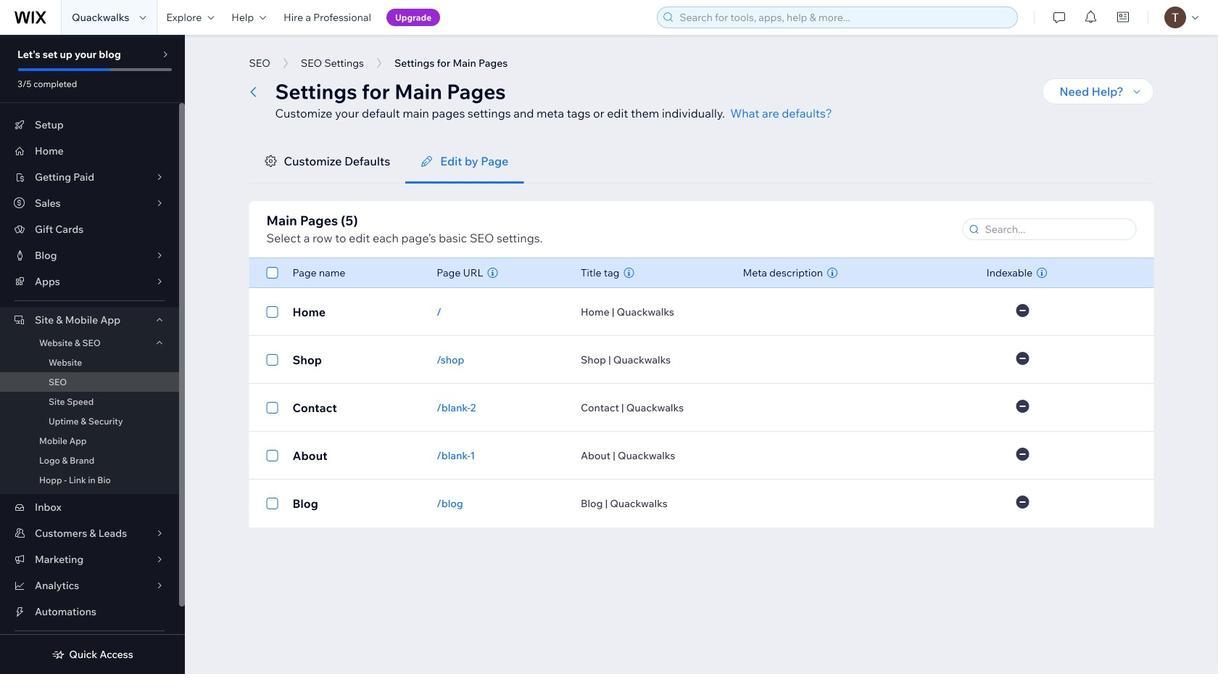 Task type: locate. For each thing, give the bounding box(es) containing it.
Search... field
[[981, 219, 1132, 239]]

None checkbox
[[267, 303, 278, 321], [267, 399, 278, 416], [267, 303, 278, 321], [267, 399, 278, 416]]

tab list
[[249, 139, 1155, 184]]

Search for tools, apps, help & more... field
[[676, 7, 1014, 28]]

sidebar element
[[0, 35, 185, 674]]

None checkbox
[[267, 264, 278, 282], [267, 351, 278, 369], [267, 447, 278, 464], [267, 495, 278, 512], [267, 264, 278, 282], [267, 351, 278, 369], [267, 447, 278, 464], [267, 495, 278, 512]]



